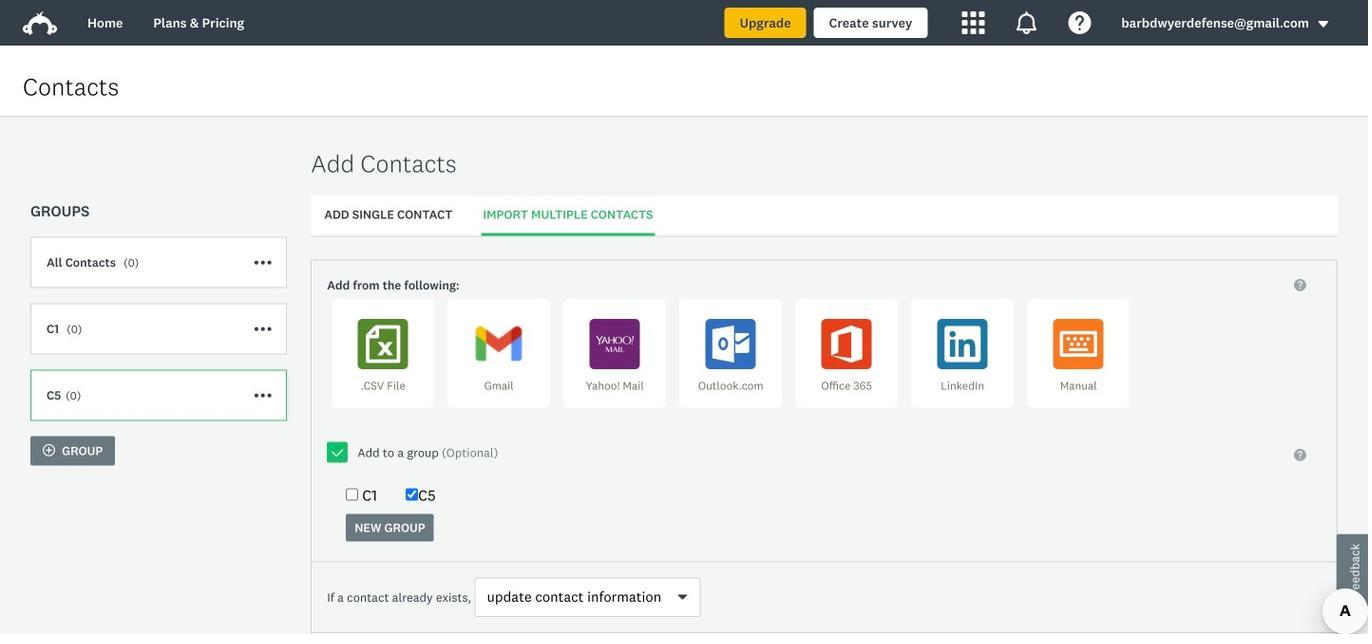 Task type: describe. For each thing, give the bounding box(es) containing it.
help icon image
[[1068, 11, 1091, 34]]

surveymonkey logo image
[[23, 11, 57, 35]]

dropdown arrow image
[[1317, 18, 1330, 31]]

1 products icon image from the left
[[962, 11, 985, 34]]

2 products icon image from the left
[[1015, 11, 1038, 34]]



Task type: locate. For each thing, give the bounding box(es) containing it.
1 horizontal spatial products icon image
[[1015, 11, 1038, 34]]

products icon image
[[962, 11, 985, 34], [1015, 11, 1038, 34]]

None checkbox
[[346, 489, 358, 501]]

0 horizontal spatial products icon image
[[962, 11, 985, 34]]

None checkbox
[[406, 489, 418, 501]]



Task type: vqa. For each thing, say whether or not it's contained in the screenshot.
Help Icon
yes



